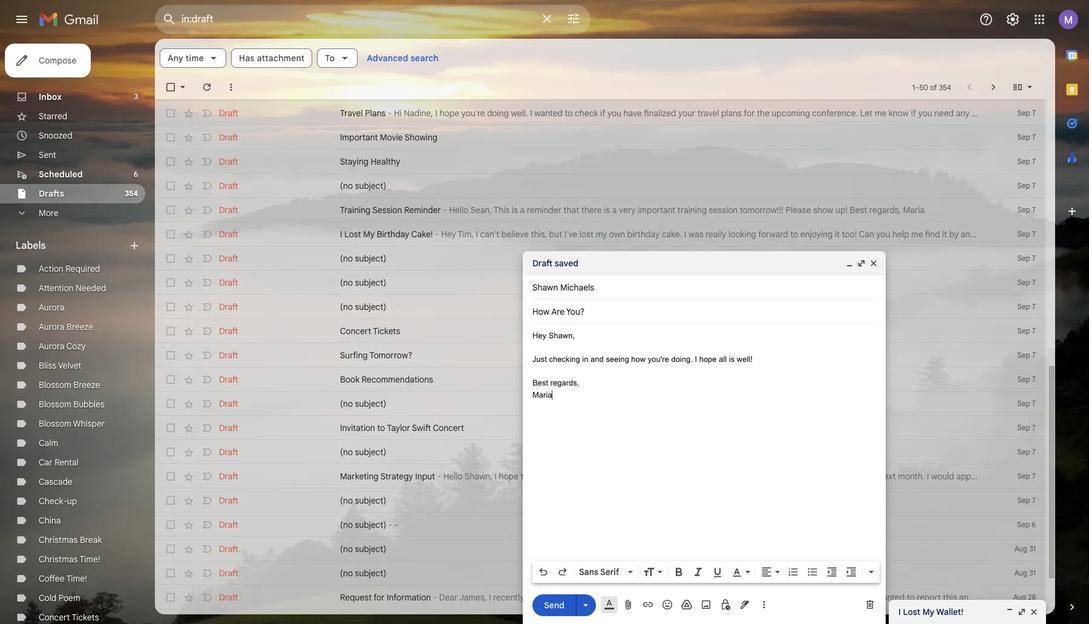 Task type: describe. For each thing, give the bounding box(es) containing it.
to right forward in the top right of the page
[[791, 229, 799, 240]]

snoozed link
[[39, 130, 72, 141]]

sep 7 for 6th row from the top
[[1018, 205, 1037, 214]]

8 row from the top
[[155, 246, 1046, 271]]

sep 7 for 14th row from the bottom
[[1018, 302, 1037, 311]]

can
[[860, 229, 875, 240]]

subject) for 16th row from the bottom
[[355, 253, 387, 264]]

session
[[710, 205, 738, 216]]

sep 7 for 12th row from the bottom of the page
[[1018, 351, 1037, 360]]

sep 7 for 14th row from the top of the page
[[1018, 399, 1037, 408]]

not important switch for 21th row from the bottom
[[201, 131, 213, 144]]

to left inform
[[651, 471, 659, 482]]

8 (no subject) link from the top
[[340, 543, 980, 555]]

aurora link
[[39, 302, 64, 313]]

hey shawn,
[[533, 331, 575, 340]]

to left be
[[668, 592, 676, 603]]

shawn, inside row
[[465, 471, 493, 482]]

(no for 18th row
[[340, 495, 353, 506]]

concert tickets inside the labels navigation
[[39, 612, 99, 623]]

regards, inside the best regards, maria
[[551, 378, 580, 388]]

sep 7 for 21th row from the bottom
[[1018, 133, 1037, 142]]

1 vertical spatial that
[[704, 471, 720, 482]]

0 horizontal spatial wanted
[[535, 108, 563, 119]]

china
[[39, 515, 61, 526]]

10 row from the top
[[155, 295, 1046, 319]]

(no subject) for 20th row from the top of the page
[[340, 544, 387, 555]]

time
[[186, 53, 204, 64]]

advanced search options image
[[562, 7, 586, 31]]

1 horizontal spatial well.
[[597, 471, 614, 482]]

checking
[[550, 355, 581, 364]]

to left check
[[565, 108, 573, 119]]

6 row from the top
[[155, 198, 1046, 222]]

draft for 12th row from the bottom of the page
[[219, 350, 238, 361]]

1 horizontal spatial me
[[912, 229, 924, 240]]

not important switch for ninth row from the bottom
[[201, 422, 213, 434]]

you're inside message body 'text field'
[[648, 355, 670, 364]]

regards, inside row
[[870, 205, 902, 216]]

not important switch for 19th row from the bottom of the page
[[201, 180, 213, 192]]

1 vertical spatial email
[[611, 592, 632, 603]]

1 horizontal spatial best
[[851, 205, 868, 216]]

there
[[582, 205, 602, 216]]

formatting options toolbar
[[533, 561, 880, 583]]

aurora breeze link
[[39, 322, 93, 332]]

be
[[678, 592, 688, 603]]

4 row from the top
[[155, 150, 1046, 174]]

(no for 14th row from the top of the page
[[340, 398, 353, 409]]

(no subject) for 15th row from the bottom
[[340, 277, 387, 288]]

sep for 6th row from the top
[[1018, 205, 1031, 214]]

session
[[373, 205, 402, 216]]

toggle split pane mode image
[[1012, 81, 1025, 93]]

sep for fourth row from the top
[[1018, 157, 1031, 166]]

8 subject) from the top
[[355, 520, 387, 530]]

main menu image
[[15, 12, 29, 27]]

(no for 16th row from the bottom
[[340, 253, 353, 264]]

22 row from the top
[[155, 586, 1046, 610]]

hope inside message body 'text field'
[[700, 355, 717, 364]]

check
[[575, 108, 599, 119]]

1 horizontal spatial is
[[604, 205, 611, 216]]

i lost my birthday cake! - hey tim, i can't believe this, but i've lost my own birthday cake. i was really looking forward to enjoying it too! can you help me find it by any chance? best
[[340, 229, 1030, 240]]

9 row from the top
[[155, 271, 1046, 295]]

inform
[[661, 471, 686, 482]]

needed
[[76, 283, 106, 294]]

blossom for blossom breeze
[[39, 380, 71, 391]]

you left coul
[[1015, 471, 1029, 482]]

training session reminder - hello sean, this is a reminder that there is a very important training session tomorrow!!! please show up! best regards, maria
[[340, 205, 925, 216]]

blossom for blossom whisper
[[39, 418, 71, 429]]

cozy
[[66, 341, 86, 352]]

saved
[[555, 258, 579, 269]]

drafts
[[39, 188, 64, 199]]

(no subject) link for not important switch associated with 14th row from the top of the page
[[340, 398, 980, 410]]

draft for 17th row from the top of the page
[[219, 471, 238, 482]]

assistan
[[973, 108, 1004, 119]]

sep for fifth row from the bottom
[[1018, 520, 1031, 529]]

hello for hello shawn, i hope this email finds you well. i wanted to inform you that we are planning to launch a new product next month. i would appreciate it if you coul
[[444, 471, 463, 482]]

0 vertical spatial well.
[[511, 108, 528, 119]]

0 vertical spatial that
[[564, 205, 580, 216]]

you right finds
[[581, 471, 595, 482]]

8 (no from the top
[[340, 520, 353, 530]]

7 for 21th row from the bottom
[[1033, 133, 1037, 142]]

7 for 16th row
[[1033, 448, 1037, 457]]

required
[[66, 263, 100, 274]]

sep 7 for 19th row from the bottom of the page
[[1018, 181, 1037, 190]]

1 horizontal spatial concert tickets link
[[340, 325, 980, 337]]

6 inside the labels navigation
[[134, 170, 138, 179]]

sean,
[[471, 205, 492, 216]]

6 7 from the top
[[1033, 230, 1037, 239]]

whisper
[[73, 418, 105, 429]]

subject) for 19th row from the bottom of the page
[[355, 180, 387, 191]]

reminder
[[405, 205, 441, 216]]

can't
[[481, 229, 500, 240]]

not important switch for 15th row from the bottom
[[201, 277, 213, 289]]

show
[[814, 205, 834, 216]]

7 for 12th row from the bottom of the page
[[1033, 351, 1037, 360]]

tickets inside row
[[373, 326, 401, 337]]

(no subject) link for not important switch related to 16th row from the bottom
[[340, 253, 980, 265]]

2 horizontal spatial if
[[1008, 471, 1013, 482]]

(no for 15th row from the bottom
[[340, 277, 353, 288]]

0 horizontal spatial if
[[601, 108, 606, 119]]

1 horizontal spatial wanted
[[621, 471, 649, 482]]

17 sep 7 from the top
[[1018, 496, 1037, 505]]

more image
[[225, 81, 237, 93]]

recommendations
[[362, 374, 434, 385]]

surfing
[[340, 350, 368, 361]]

was
[[689, 229, 704, 240]]

1
[[913, 83, 916, 92]]

to left aug 28
[[1006, 592, 1014, 603]]

plans
[[365, 108, 386, 119]]

lost for i lost my birthday cake! - hey tim, i can't believe this, but i've lost my own birthday cake. i was really looking forward to enjoying it too! can you help me find it by any chance? best
[[345, 229, 361, 240]]

1 vertical spatial best
[[1012, 229, 1030, 240]]

draft for 13th row from the bottom of the page
[[219, 326, 238, 337]]

draft for 22th row from the top of the page
[[219, 592, 238, 603]]

maria inside row
[[904, 205, 925, 216]]

more options image
[[761, 599, 768, 611]]

(no for 16th row
[[340, 447, 353, 458]]

you right the can
[[877, 229, 891, 240]]

(no subject) for 16th row
[[340, 447, 387, 458]]

(no subject) link for not important switch related to 15th row from the bottom
[[340, 277, 980, 289]]

sep 7 for 13th row from the bottom of the page
[[1018, 326, 1037, 335]]

cascade link
[[39, 477, 72, 487]]

sep for 21th row from the bottom
[[1018, 133, 1031, 142]]

advanced
[[367, 53, 409, 64]]

sep for 19th row from the bottom of the page
[[1018, 181, 1031, 190]]

0 vertical spatial this
[[521, 471, 535, 482]]

car rental link
[[39, 457, 79, 468]]

car
[[39, 457, 52, 468]]

blossom breeze link
[[39, 380, 100, 391]]

but
[[550, 229, 563, 240]]

attention
[[39, 283, 74, 294]]

any
[[168, 53, 184, 64]]

birthday
[[377, 229, 410, 240]]

request for information - dear james, i recently received a suspicious email claiming to be from facebook asking for my login information. i wanted to report this and bring it to your at
[[340, 592, 1043, 603]]

18 row from the top
[[155, 489, 1046, 513]]

hello for hello sean, this is a reminder that there is a very important training session tomorrow!!! please show up! best regards, maria
[[449, 205, 469, 216]]

1 vertical spatial concert
[[433, 423, 464, 434]]

20 row from the top
[[155, 537, 1046, 561]]

354 inside the labels navigation
[[125, 189, 138, 198]]

break
[[80, 535, 102, 546]]

input
[[416, 471, 435, 482]]

check-
[[39, 496, 67, 507]]

cake!
[[412, 229, 433, 240]]

minimize image for draft saved
[[845, 259, 855, 268]]

1 row from the top
[[155, 77, 1046, 101]]

doing.
[[672, 355, 693, 364]]

1 horizontal spatial your
[[1016, 592, 1033, 603]]

just checking in and seeing how you're doing. i hope all is well!
[[533, 355, 753, 364]]

marketing
[[340, 471, 379, 482]]

lost for i lost my wallet!
[[904, 607, 921, 618]]

shawn, inside message body 'text field'
[[549, 331, 575, 340]]

pop out image for draft saved
[[857, 259, 867, 268]]

draft for ninth row from the bottom
[[219, 423, 238, 434]]

insert signature image
[[739, 599, 751, 611]]

bulleted list ‪(⌘⇧8)‬ image
[[807, 566, 819, 578]]

finalized
[[644, 108, 677, 119]]

7 for 14th row from the top of the page
[[1033, 399, 1037, 408]]

(no subject) for 14th row from the top of the page
[[340, 398, 387, 409]]

1 horizontal spatial for
[[744, 108, 755, 119]]

blossom bubbles link
[[39, 399, 105, 410]]

draft for 19th row from the bottom of the page
[[219, 180, 238, 191]]

labels
[[16, 240, 46, 252]]

very
[[620, 205, 636, 216]]

rental
[[55, 457, 79, 468]]

1 horizontal spatial my
[[790, 592, 802, 603]]

aug for (no subject)
[[1015, 544, 1028, 553]]

12 row from the top
[[155, 343, 1046, 368]]

0 horizontal spatial hope
[[440, 108, 460, 119]]

sep 7 for 16th row
[[1018, 448, 1037, 457]]

invitation
[[340, 423, 375, 434]]

it left the "by"
[[943, 229, 948, 240]]

just
[[533, 355, 547, 364]]

travel plans - hi nadine, i hope you're doing well. i wanted to check if you have finalized your travel plans for the upcoming conference. let me know if you need any assistan
[[340, 108, 1004, 119]]

subject) for 14th row from the top of the page
[[355, 398, 387, 409]]

a right this
[[520, 205, 525, 216]]

3 row from the top
[[155, 125, 1046, 150]]

23 row from the top
[[155, 610, 1046, 624]]

attachment
[[257, 53, 305, 64]]

starred
[[39, 111, 67, 122]]

subject) for 15th row from the bottom
[[355, 277, 387, 288]]

aurora cozy link
[[39, 341, 86, 352]]

insert files using drive image
[[681, 599, 693, 611]]

draft for 15th row from the bottom
[[219, 277, 238, 288]]

is inside message body 'text field'
[[730, 355, 735, 364]]

nadine,
[[404, 108, 433, 119]]

compose
[[39, 55, 77, 66]]

from
[[690, 592, 708, 603]]

7 for ninth row from the bottom
[[1033, 423, 1037, 432]]

claiming
[[634, 592, 666, 603]]

my for birthday
[[363, 229, 375, 240]]

17 row from the top
[[155, 464, 1047, 489]]

2 horizontal spatial wanted
[[877, 592, 905, 603]]

not important switch for 16th row from the bottom
[[201, 253, 213, 265]]

sep for 15th row from the bottom
[[1018, 278, 1031, 287]]

tickets inside the labels navigation
[[72, 612, 99, 623]]

11 row from the top
[[155, 319, 1046, 343]]

really
[[706, 229, 727, 240]]

scheduled
[[39, 169, 83, 180]]

tomorrow?
[[370, 350, 413, 361]]

send button
[[533, 594, 576, 616]]

request
[[340, 592, 372, 603]]

19 row from the top
[[155, 513, 1046, 537]]

breeze for blossom breeze
[[73, 380, 100, 391]]

the
[[758, 108, 770, 119]]

insert photo image
[[701, 599, 713, 611]]

Subject field
[[533, 306, 877, 318]]

50
[[920, 83, 929, 92]]

sep 7 for 16th row from the bottom
[[1018, 254, 1037, 263]]

surfing tomorrow? link
[[340, 349, 980, 362]]

subject) for 21th row from the top
[[355, 568, 387, 579]]

0 horizontal spatial for
[[374, 592, 385, 603]]

hi
[[394, 108, 402, 119]]

1 horizontal spatial this
[[944, 592, 958, 603]]

6 inside row
[[1033, 520, 1037, 529]]

have
[[624, 108, 642, 119]]

(no subject) for 18th row
[[340, 495, 387, 506]]

7 for 17th row from the top of the page
[[1033, 472, 1037, 481]]

help
[[893, 229, 910, 240]]

aurora cozy
[[39, 341, 86, 352]]

not important switch for 14th row from the top of the page
[[201, 398, 213, 410]]

hey inside row
[[442, 229, 456, 240]]

0 vertical spatial email
[[537, 471, 558, 482]]

draft for 18th row
[[219, 495, 238, 506]]

more send options image
[[580, 599, 592, 611]]

attach files image
[[623, 599, 635, 611]]

facebook
[[710, 592, 748, 603]]

scheduled link
[[39, 169, 83, 180]]

sep for second row from the top
[[1018, 108, 1031, 117]]

close image
[[870, 259, 879, 268]]

time! for christmas time!
[[80, 554, 100, 565]]

main content containing any time
[[155, 39, 1056, 624]]

inbox
[[39, 91, 62, 102]]

training
[[678, 205, 707, 216]]

(no for 19th row from the bottom of the page
[[340, 180, 353, 191]]

redo ‪(⌘y)‬ image
[[557, 566, 569, 578]]

0 horizontal spatial my
[[596, 229, 608, 240]]

draft saved dialog
[[523, 251, 887, 624]]



Task type: vqa. For each thing, say whether or not it's contained in the screenshot.
Christmas Break link
yes



Task type: locate. For each thing, give the bounding box(es) containing it.
5 sep 7 from the top
[[1018, 205, 1037, 214]]

6 (no from the top
[[340, 447, 353, 458]]

christmas for christmas time!
[[39, 554, 78, 565]]

staying
[[340, 156, 369, 167]]

hope left finds
[[499, 471, 519, 482]]

best down 'just' on the bottom of page
[[533, 378, 549, 388]]

my inside row
[[363, 229, 375, 240]]

4 sep 7 from the top
[[1018, 181, 1037, 190]]

0 horizontal spatial minimize image
[[845, 259, 855, 268]]

sep 7 for 15th row from the bottom
[[1018, 278, 1037, 287]]

draft for fourth row from the top
[[219, 156, 238, 167]]

attention needed
[[39, 283, 106, 294]]

1 horizontal spatial if
[[912, 108, 917, 119]]

draft for 21th row from the bottom
[[219, 132, 238, 143]]

2 horizontal spatial hope
[[700, 355, 717, 364]]

None checkbox
[[165, 495, 177, 507], [165, 519, 177, 531], [165, 567, 177, 580], [165, 495, 177, 507], [165, 519, 177, 531], [165, 567, 177, 580]]

tab list
[[1056, 39, 1090, 581]]

1 horizontal spatial hope
[[499, 471, 519, 482]]

any right the "by"
[[962, 229, 975, 240]]

aug 31 up aug 28
[[1015, 569, 1037, 578]]

2 (no from the top
[[340, 253, 353, 264]]

conference.
[[813, 108, 859, 119]]

if right know
[[912, 108, 917, 119]]

it right bring
[[999, 592, 1004, 603]]

21 row from the top
[[155, 561, 1046, 586]]

3 (no subject) link from the top
[[340, 277, 980, 289]]

gmail image
[[39, 7, 105, 31]]

you're right how
[[648, 355, 670, 364]]

(no for 21th row from the top
[[340, 568, 353, 579]]

at
[[1035, 592, 1043, 603]]

wanted
[[535, 108, 563, 119], [621, 471, 649, 482], [877, 592, 905, 603]]

regards, up "help" at the right top
[[870, 205, 902, 216]]

insert link ‪(⌘k)‬ image
[[642, 599, 655, 611]]

2 horizontal spatial best
[[1012, 229, 1030, 240]]

sep 7 for fourth row from the top
[[1018, 157, 1037, 166]]

this left finds
[[521, 471, 535, 482]]

blossom
[[39, 380, 71, 391], [39, 399, 71, 410], [39, 418, 71, 429]]

5 not important switch from the top
[[201, 204, 213, 216]]

blossom whisper
[[39, 418, 105, 429]]

3 (no from the top
[[340, 277, 353, 288]]

7 row from the top
[[155, 222, 1046, 246]]

1 vertical spatial aurora
[[39, 322, 64, 332]]

planning
[[749, 471, 782, 482]]

1 vertical spatial aug 31
[[1015, 569, 1037, 578]]

is right 'all'
[[730, 355, 735, 364]]

send
[[545, 600, 565, 611]]

launch
[[794, 471, 820, 482]]

0 horizontal spatial you're
[[462, 108, 485, 119]]

book recommendations link
[[340, 374, 980, 386]]

7 for 15th row from the bottom
[[1033, 278, 1037, 287]]

lost down training
[[345, 229, 361, 240]]

1 vertical spatial lost
[[904, 607, 921, 618]]

(no subject) link for 14th row from the bottom not important switch
[[340, 301, 980, 313]]

2 blossom from the top
[[39, 399, 71, 410]]

0 vertical spatial best
[[851, 205, 868, 216]]

0 vertical spatial 6
[[134, 170, 138, 179]]

concert inside the labels navigation
[[39, 612, 70, 623]]

advanced search
[[367, 53, 439, 64]]

time! down break at the left
[[80, 554, 100, 565]]

if right check
[[601, 108, 606, 119]]

attention needed link
[[39, 283, 106, 294]]

concert tickets
[[340, 326, 401, 337], [39, 612, 99, 623]]

toggle confidential mode image
[[720, 599, 732, 611]]

bubbles
[[73, 399, 105, 410]]

6 subject) from the top
[[355, 447, 387, 458]]

christmas for christmas break
[[39, 535, 78, 546]]

1 horizontal spatial concert
[[340, 326, 372, 337]]

2 christmas from the top
[[39, 554, 78, 565]]

0 vertical spatial any
[[957, 108, 971, 119]]

1 vertical spatial your
[[1016, 592, 1033, 603]]

to left taylor
[[378, 423, 385, 434]]

my
[[596, 229, 608, 240], [790, 592, 802, 603]]

8 sep 7 from the top
[[1018, 278, 1037, 287]]

0 vertical spatial hey
[[442, 229, 456, 240]]

any right need
[[957, 108, 971, 119]]

(no subject) for 16th row from the bottom
[[340, 253, 387, 264]]

sep
[[1018, 108, 1031, 117], [1018, 133, 1031, 142], [1018, 157, 1031, 166], [1018, 181, 1031, 190], [1018, 205, 1031, 214], [1018, 230, 1031, 239], [1018, 254, 1031, 263], [1018, 278, 1031, 287], [1018, 302, 1031, 311], [1018, 326, 1031, 335], [1018, 351, 1031, 360], [1018, 375, 1031, 384], [1018, 399, 1031, 408], [1018, 423, 1031, 432], [1018, 448, 1031, 457], [1018, 472, 1031, 481], [1018, 496, 1031, 505], [1018, 520, 1031, 529]]

1 vertical spatial well.
[[597, 471, 614, 482]]

concert tickets inside concert tickets link
[[340, 326, 401, 337]]

and right in
[[591, 355, 604, 364]]

0 horizontal spatial maria
[[533, 390, 553, 399]]

1 7 from the top
[[1033, 108, 1037, 117]]

your left "travel"
[[679, 108, 696, 119]]

hello
[[449, 205, 469, 216], [444, 471, 463, 482]]

subject) for 18th row
[[355, 495, 387, 506]]

well.
[[511, 108, 528, 119], [597, 471, 614, 482]]

email left insert link ‪(⌘k)‬ image
[[611, 592, 632, 603]]

more formatting options image
[[866, 566, 878, 578]]

4 (no subject) from the top
[[340, 302, 387, 312]]

i've
[[565, 229, 578, 240]]

5 7 from the top
[[1033, 205, 1037, 214]]

pop out image left close icon
[[1018, 607, 1028, 617]]

you left need
[[919, 108, 933, 119]]

3 not important switch from the top
[[201, 156, 213, 168]]

indent less ‪(⌘[)‬ image
[[827, 566, 839, 578]]

1 vertical spatial hope
[[700, 355, 717, 364]]

9 sep 7 from the top
[[1018, 302, 1037, 311]]

swift
[[412, 423, 431, 434]]

minimize image down aug 28
[[1006, 607, 1016, 617]]

my
[[363, 229, 375, 240], [923, 607, 935, 618]]

bold ‪(⌘b)‬ image
[[673, 566, 685, 578]]

2 31 from the top
[[1030, 569, 1037, 578]]

7 7 from the top
[[1033, 254, 1037, 263]]

minimize image left close image
[[845, 259, 855, 268]]

9 7 from the top
[[1033, 302, 1037, 311]]

2 aug 31 from the top
[[1015, 569, 1037, 578]]

0 horizontal spatial concert tickets
[[39, 612, 99, 623]]

1 horizontal spatial maria
[[904, 205, 925, 216]]

well!
[[737, 355, 753, 364]]

underline ‪(⌘u)‬ image
[[712, 567, 724, 579]]

a left 'very' on the top of the page
[[613, 205, 617, 216]]

hey left tim,
[[442, 229, 456, 240]]

2 sep 7 from the top
[[1018, 133, 1037, 142]]

0 vertical spatial concert
[[340, 326, 372, 337]]

3
[[134, 92, 138, 101]]

are
[[735, 471, 747, 482]]

1 vertical spatial time!
[[66, 573, 87, 584]]

(no subject) for 14th row from the bottom
[[340, 302, 387, 312]]

well. right doing
[[511, 108, 528, 119]]

sent link
[[39, 150, 56, 160]]

sep 7 for second row from the top
[[1018, 108, 1037, 117]]

4 7 from the top
[[1033, 181, 1037, 190]]

any time
[[168, 53, 204, 64]]

breeze up bubbles
[[73, 380, 100, 391]]

6 (no subject) link from the top
[[340, 446, 980, 458]]

is right there
[[604, 205, 611, 216]]

tickets up tomorrow?
[[373, 326, 401, 337]]

(no for 14th row from the bottom
[[340, 302, 353, 312]]

and inside message body 'text field'
[[591, 355, 604, 364]]

my for wallet!
[[923, 607, 935, 618]]

you right inform
[[688, 471, 702, 482]]

2 horizontal spatial for
[[777, 592, 788, 603]]

1 31 from the top
[[1030, 544, 1037, 553]]

pop out image left close image
[[857, 259, 867, 268]]

concert tickets down poem
[[39, 612, 99, 623]]

16 sep 7 from the top
[[1018, 472, 1037, 481]]

0 vertical spatial aurora
[[39, 302, 64, 313]]

bliss
[[39, 360, 56, 371]]

that left there
[[564, 205, 580, 216]]

hope left 'all'
[[700, 355, 717, 364]]

sep for 13th row from the bottom of the page
[[1018, 326, 1031, 335]]

draft for 14th row from the top of the page
[[219, 398, 238, 409]]

7 subject) from the top
[[355, 495, 387, 506]]

1 aug 31 from the top
[[1015, 544, 1037, 553]]

15 sep 7 from the top
[[1018, 448, 1037, 457]]

(no subject) link for not important switch corresponding to 16th row
[[340, 446, 980, 458]]

my right lost
[[596, 229, 608, 240]]

0 horizontal spatial well.
[[511, 108, 528, 119]]

1 vertical spatial christmas
[[39, 554, 78, 565]]

2 horizontal spatial concert
[[433, 423, 464, 434]]

maria
[[904, 205, 925, 216], [533, 390, 553, 399]]

10 not important switch from the top
[[201, 325, 213, 337]]

1 horizontal spatial lost
[[904, 607, 921, 618]]

4 subject) from the top
[[355, 302, 387, 312]]

1 (no subject) from the top
[[340, 180, 387, 191]]

not important switch
[[201, 107, 213, 119], [201, 131, 213, 144], [201, 156, 213, 168], [201, 180, 213, 192], [201, 204, 213, 216], [201, 228, 213, 240], [201, 253, 213, 265], [201, 277, 213, 289], [201, 301, 213, 313], [201, 325, 213, 337], [201, 349, 213, 362], [201, 374, 213, 386], [201, 398, 213, 410], [201, 422, 213, 434], [201, 446, 213, 458]]

(no subject) link
[[340, 180, 980, 192], [340, 253, 980, 265], [340, 277, 980, 289], [340, 301, 980, 313], [340, 398, 980, 410], [340, 446, 980, 458], [340, 495, 980, 507], [340, 543, 980, 555], [340, 567, 980, 580]]

sans serif option
[[577, 566, 626, 578]]

clear search image
[[535, 7, 560, 31]]

hey up 'just' on the bottom of page
[[533, 331, 547, 340]]

poem
[[59, 593, 80, 604]]

hope
[[440, 108, 460, 119], [700, 355, 717, 364], [499, 471, 519, 482]]

3 (no subject) from the top
[[340, 277, 387, 288]]

aurora for aurora breeze
[[39, 322, 64, 332]]

my down report
[[923, 607, 935, 618]]

sans
[[580, 567, 599, 578]]

coffee time! link
[[39, 573, 87, 584]]

7 (no subject) link from the top
[[340, 495, 980, 507]]

for left the
[[744, 108, 755, 119]]

travel
[[340, 108, 363, 119]]

1 vertical spatial shawn,
[[465, 471, 493, 482]]

and left bring
[[960, 592, 975, 603]]

2 vertical spatial concert
[[39, 612, 70, 623]]

you left 'have'
[[608, 108, 622, 119]]

0 horizontal spatial lost
[[345, 229, 361, 240]]

maria up "help" at the right top
[[904, 205, 925, 216]]

support image
[[980, 12, 994, 27]]

to left report
[[908, 592, 915, 603]]

undo ‪(⌘z)‬ image
[[538, 566, 550, 578]]

1 horizontal spatial hey
[[533, 331, 547, 340]]

7 for fourth row from the top
[[1033, 157, 1037, 166]]

0 horizontal spatial this
[[521, 471, 535, 482]]

16 7 from the top
[[1033, 472, 1037, 481]]

aurora for aurora link
[[39, 302, 64, 313]]

hope right nadine,
[[440, 108, 460, 119]]

2 vertical spatial aurora
[[39, 341, 64, 352]]

1 vertical spatial aug
[[1015, 569, 1028, 578]]

7 not important switch from the top
[[201, 253, 213, 265]]

insert emoji ‪(⌘⇧2)‬ image
[[662, 599, 674, 611]]

13 row from the top
[[155, 368, 1046, 392]]

3 aurora from the top
[[39, 341, 64, 352]]

time! for coffee time!
[[66, 573, 87, 584]]

0 vertical spatial tickets
[[373, 326, 401, 337]]

0 horizontal spatial me
[[875, 108, 887, 119]]

0 vertical spatial pop out image
[[857, 259, 867, 268]]

concert tickets up surfing tomorrow?
[[340, 326, 401, 337]]

0 horizontal spatial concert tickets link
[[39, 612, 99, 623]]

0 vertical spatial lost
[[345, 229, 361, 240]]

regards,
[[870, 205, 902, 216], [551, 378, 580, 388]]

advanced search button
[[362, 47, 444, 69]]

hello right input
[[444, 471, 463, 482]]

0 horizontal spatial that
[[564, 205, 580, 216]]

5 (no subject) link from the top
[[340, 398, 980, 410]]

0 vertical spatial me
[[875, 108, 887, 119]]

7 for second row from the top
[[1033, 108, 1037, 117]]

blossom down bliss velvet
[[39, 380, 71, 391]]

1 sep 7 from the top
[[1018, 108, 1037, 117]]

0 vertical spatial and
[[591, 355, 604, 364]]

aug 31
[[1015, 544, 1037, 553], [1015, 569, 1037, 578]]

0 vertical spatial aug
[[1015, 544, 1028, 553]]

15 not important switch from the top
[[201, 446, 213, 458]]

4 (no subject) link from the top
[[340, 301, 980, 313]]

draft for 20th row from the top of the page
[[219, 544, 238, 555]]

christmas down china link
[[39, 535, 78, 546]]

regards, down checking
[[551, 378, 580, 388]]

concert right swift
[[433, 423, 464, 434]]

main content
[[155, 39, 1056, 624]]

christmas up "coffee time!"
[[39, 554, 78, 565]]

concert up surfing
[[340, 326, 372, 337]]

important movie showing link
[[340, 131, 980, 144]]

you're left doing
[[462, 108, 485, 119]]

cold poem link
[[39, 593, 80, 604]]

0 vertical spatial aug 31
[[1015, 544, 1037, 553]]

tickets down poem
[[72, 612, 99, 623]]

31
[[1030, 544, 1037, 553], [1030, 569, 1037, 578]]

2 (no subject) from the top
[[340, 253, 387, 264]]

calm link
[[39, 438, 58, 449]]

sep for 16th row from the bottom
[[1018, 254, 1031, 263]]

time! up poem
[[66, 573, 87, 584]]

not important switch for fourth row from the top
[[201, 156, 213, 168]]

pop out image
[[857, 259, 867, 268], [1018, 607, 1028, 617]]

a right received
[[562, 592, 567, 603]]

older image
[[988, 81, 1000, 93]]

christmas time! link
[[39, 554, 100, 565]]

book
[[340, 374, 360, 385]]

11 not important switch from the top
[[201, 349, 213, 362]]

subject)
[[355, 180, 387, 191], [355, 253, 387, 264], [355, 277, 387, 288], [355, 302, 387, 312], [355, 398, 387, 409], [355, 447, 387, 458], [355, 495, 387, 506], [355, 520, 387, 530], [355, 544, 387, 555], [355, 568, 387, 579]]

1 vertical spatial any
[[962, 229, 975, 240]]

0 vertical spatial my
[[363, 229, 375, 240]]

minimize image for i lost my wallet!
[[1006, 607, 1016, 617]]

aurora down aurora link
[[39, 322, 64, 332]]

not important switch for 13th row from the bottom of the page
[[201, 325, 213, 337]]

0 vertical spatial my
[[596, 229, 608, 240]]

31 down sep 6
[[1030, 544, 1037, 553]]

drafts link
[[39, 188, 64, 199]]

5 row from the top
[[155, 174, 1046, 198]]

draft for 13th row from the top
[[219, 374, 238, 385]]

row
[[155, 77, 1046, 101], [155, 101, 1046, 125], [155, 125, 1046, 150], [155, 150, 1046, 174], [155, 174, 1046, 198], [155, 198, 1046, 222], [155, 222, 1046, 246], [155, 246, 1046, 271], [155, 271, 1046, 295], [155, 295, 1046, 319], [155, 319, 1046, 343], [155, 343, 1046, 368], [155, 368, 1046, 392], [155, 392, 1046, 416], [155, 416, 1046, 440], [155, 440, 1046, 464], [155, 464, 1047, 489], [155, 489, 1046, 513], [155, 513, 1046, 537], [155, 537, 1046, 561], [155, 561, 1046, 586], [155, 586, 1046, 610], [155, 610, 1046, 624]]

8 (no subject) from the top
[[340, 544, 387, 555]]

search mail image
[[159, 8, 180, 30]]

1 (no from the top
[[340, 180, 353, 191]]

0 horizontal spatial tickets
[[72, 612, 99, 623]]

settings image
[[1006, 12, 1021, 27]]

5 (no from the top
[[340, 398, 353, 409]]

2 vertical spatial wanted
[[877, 592, 905, 603]]

doing
[[488, 108, 509, 119]]

to left launch
[[784, 471, 792, 482]]

not important switch for 17th row from the bottom of the page
[[201, 228, 213, 240]]

9 subject) from the top
[[355, 544, 387, 555]]

for right the request
[[374, 592, 385, 603]]

i inside message body 'text field'
[[695, 355, 698, 364]]

14 sep 7 from the top
[[1018, 423, 1037, 432]]

1 horizontal spatial tickets
[[373, 326, 401, 337]]

10 sep 7 from the top
[[1018, 326, 1037, 335]]

not important switch for 13th row from the top
[[201, 374, 213, 386]]

cascade
[[39, 477, 72, 487]]

indent more ‪(⌘])‬ image
[[846, 566, 858, 578]]

2 row from the top
[[155, 101, 1046, 125]]

14 row from the top
[[155, 392, 1046, 416]]

that left we
[[704, 471, 720, 482]]

7 for 14th row from the bottom
[[1033, 302, 1037, 311]]

sep for 16th row
[[1018, 448, 1031, 457]]

12 sep 7 from the top
[[1018, 375, 1037, 384]]

tim,
[[458, 229, 474, 240]]

appreciate
[[957, 471, 998, 482]]

Message Body text field
[[533, 330, 877, 558]]

7 for 13th row from the top
[[1033, 375, 1037, 384]]

1 horizontal spatial shawn,
[[549, 331, 575, 340]]

too!
[[843, 229, 858, 240]]

15 7 from the top
[[1033, 448, 1037, 457]]

aurora down attention at the left of page
[[39, 302, 64, 313]]

0 horizontal spatial concert
[[39, 612, 70, 623]]

has attachment button
[[231, 48, 313, 68]]

3 sep 7 from the top
[[1018, 157, 1037, 166]]

refresh image
[[201, 81, 213, 93]]

16 row from the top
[[155, 440, 1046, 464]]

draft for fifth row from the bottom
[[219, 520, 238, 530]]

0 vertical spatial hope
[[440, 108, 460, 119]]

0 vertical spatial minimize image
[[845, 259, 855, 268]]

strategy
[[381, 471, 413, 482]]

breeze for aurora breeze
[[67, 322, 93, 332]]

1 horizontal spatial concert tickets
[[340, 326, 401, 337]]

it right appreciate
[[1001, 471, 1006, 482]]

1 vertical spatial my
[[923, 607, 935, 618]]

wanted left inform
[[621, 471, 649, 482]]

this
[[494, 205, 510, 216]]

would
[[932, 471, 955, 482]]

up!
[[836, 205, 848, 216]]

draft for 6th row from the top
[[219, 205, 238, 216]]

concert tickets link down poem
[[39, 612, 99, 623]]

0 horizontal spatial and
[[591, 355, 604, 364]]

check-up
[[39, 496, 77, 507]]

a
[[520, 205, 525, 216], [613, 205, 617, 216], [822, 471, 827, 482], [562, 592, 567, 603]]

0 horizontal spatial 354
[[125, 189, 138, 198]]

maria inside the best regards, maria
[[533, 390, 553, 399]]

wanted right discard draft ‪(⌘⇧d)‬ image
[[877, 592, 905, 603]]

(no subject) link for not important switch related to 19th row from the bottom of the page
[[340, 180, 980, 192]]

concert tickets link up surfing tomorrow? link on the bottom of the page
[[340, 325, 980, 337]]

blossom for blossom bubbles
[[39, 399, 71, 410]]

2 7 from the top
[[1033, 133, 1037, 142]]

0 horizontal spatial is
[[512, 205, 518, 216]]

31 up 28
[[1030, 569, 1037, 578]]

7 (no from the top
[[340, 495, 353, 506]]

breeze up "cozy"
[[67, 322, 93, 332]]

2 not important switch from the top
[[201, 131, 213, 144]]

finds
[[560, 471, 579, 482]]

0 horizontal spatial 6
[[134, 170, 138, 179]]

Search mail text field
[[182, 13, 533, 25]]

this up wallet!
[[944, 592, 958, 603]]

2 vertical spatial hope
[[499, 471, 519, 482]]

draft inside dialog
[[533, 258, 553, 269]]

minimize image
[[845, 259, 855, 268], [1006, 607, 1016, 617]]

blossom up calm link on the bottom of page
[[39, 418, 71, 429]]

email left finds
[[537, 471, 558, 482]]

velvet
[[58, 360, 81, 371]]

0 horizontal spatial your
[[679, 108, 696, 119]]

5 subject) from the top
[[355, 398, 387, 409]]

1 vertical spatial and
[[960, 592, 975, 603]]

wanted left check
[[535, 108, 563, 119]]

0 horizontal spatial best
[[533, 378, 549, 388]]

seeing
[[606, 355, 630, 364]]

a left the new
[[822, 471, 827, 482]]

aug left 28
[[1014, 593, 1027, 602]]

1 vertical spatial wanted
[[621, 471, 649, 482]]

taylor
[[387, 423, 410, 434]]

5 (no subject) from the top
[[340, 398, 387, 409]]

cake.
[[662, 229, 683, 240]]

0 vertical spatial blossom
[[39, 380, 71, 391]]

if left coul
[[1008, 471, 1013, 482]]

numbered list ‪(⌘⇧7)‬ image
[[788, 566, 800, 578]]

6 (no subject) from the top
[[340, 447, 387, 458]]

1 vertical spatial tickets
[[72, 612, 99, 623]]

1 aurora from the top
[[39, 302, 64, 313]]

discard draft ‪(⌘⇧d)‬ image
[[865, 599, 877, 611]]

draft for 16th row
[[219, 447, 238, 458]]

4 not important switch from the top
[[201, 180, 213, 192]]

best right chance?
[[1012, 229, 1030, 240]]

well. right finds
[[597, 471, 614, 482]]

blossom down blossom breeze link
[[39, 399, 71, 410]]

None search field
[[155, 5, 591, 34]]

compose button
[[5, 44, 91, 78]]

looking
[[729, 229, 757, 240]]

17 7 from the top
[[1033, 496, 1037, 505]]

sep for 17th row from the top of the page
[[1018, 472, 1031, 481]]

sep for ninth row from the bottom
[[1018, 423, 1031, 432]]

1 vertical spatial 31
[[1030, 569, 1037, 578]]

pop out image for i lost my wallet!
[[1018, 607, 1028, 617]]

not important switch for 12th row from the bottom of the page
[[201, 349, 213, 362]]

2 vertical spatial aug
[[1014, 593, 1027, 602]]

not important switch for 16th row
[[201, 446, 213, 458]]

12 7 from the top
[[1033, 375, 1037, 384]]

close image
[[1030, 607, 1040, 617]]

11 7 from the top
[[1033, 351, 1037, 360]]

1 horizontal spatial 6
[[1033, 520, 1037, 529]]

christmas
[[39, 535, 78, 546], [39, 554, 78, 565]]

christmas time!
[[39, 554, 100, 565]]

you're inside row
[[462, 108, 485, 119]]

9 (no from the top
[[340, 544, 353, 555]]

next
[[880, 471, 897, 482]]

1 blossom from the top
[[39, 380, 71, 391]]

10 subject) from the top
[[355, 568, 387, 579]]

2 (no subject) link from the top
[[340, 253, 980, 265]]

maria down 'just' on the bottom of page
[[533, 390, 553, 399]]

to
[[325, 53, 335, 64]]

15 row from the top
[[155, 416, 1046, 440]]

bliss velvet link
[[39, 360, 81, 371]]

draft for second row from the top
[[219, 108, 238, 119]]

1 vertical spatial concert tickets
[[39, 612, 99, 623]]

None checkbox
[[165, 81, 177, 93], [165, 471, 177, 483], [165, 543, 177, 555], [165, 592, 177, 604], [165, 81, 177, 93], [165, 471, 177, 483], [165, 543, 177, 555], [165, 592, 177, 604]]

1 vertical spatial regards,
[[551, 378, 580, 388]]

labels heading
[[16, 240, 128, 252]]

0 vertical spatial maria
[[904, 205, 925, 216]]

you
[[608, 108, 622, 119], [919, 108, 933, 119], [877, 229, 891, 240], [581, 471, 595, 482], [688, 471, 702, 482], [1015, 471, 1029, 482]]

7 for 6th row from the top
[[1033, 205, 1037, 214]]

sep 7
[[1018, 108, 1037, 117], [1018, 133, 1037, 142], [1018, 157, 1037, 166], [1018, 181, 1037, 190], [1018, 205, 1037, 214], [1018, 230, 1037, 239], [1018, 254, 1037, 263], [1018, 278, 1037, 287], [1018, 302, 1037, 311], [1018, 326, 1037, 335], [1018, 351, 1037, 360], [1018, 375, 1037, 384], [1018, 399, 1037, 408], [1018, 423, 1037, 432], [1018, 448, 1037, 457], [1018, 472, 1037, 481], [1018, 496, 1037, 505]]

best inside the best regards, maria
[[533, 378, 549, 388]]

1 horizontal spatial pop out image
[[1018, 607, 1028, 617]]

1 vertical spatial me
[[912, 229, 924, 240]]

0 vertical spatial hello
[[449, 205, 469, 216]]

0 vertical spatial concert tickets
[[340, 326, 401, 337]]

0 vertical spatial regards,
[[870, 205, 902, 216]]

(no subject) for 19th row from the bottom of the page
[[340, 180, 387, 191]]

1 vertical spatial 6
[[1033, 520, 1037, 529]]

2 subject) from the top
[[355, 253, 387, 264]]

0 vertical spatial 354
[[940, 83, 952, 92]]

1 horizontal spatial email
[[611, 592, 632, 603]]

travel
[[698, 108, 720, 119]]

michaels
[[561, 282, 595, 293]]

and inside row
[[960, 592, 975, 603]]

9 not important switch from the top
[[201, 301, 213, 313]]

subject) for 16th row
[[355, 447, 387, 458]]

1 (no subject) link from the top
[[340, 180, 980, 192]]

0 vertical spatial wanted
[[535, 108, 563, 119]]

of
[[931, 83, 938, 92]]

best right up!
[[851, 205, 868, 216]]

lost down report
[[904, 607, 921, 618]]

not important switch for second row from the top
[[201, 107, 213, 119]]

aug 31 down sep 6
[[1015, 544, 1037, 553]]

important
[[340, 132, 378, 143]]

for right "more options" icon
[[777, 592, 788, 603]]

6 sep 7 from the top
[[1018, 230, 1037, 239]]

0 vertical spatial your
[[679, 108, 696, 119]]

sep 7 for 13th row from the top
[[1018, 375, 1037, 384]]

inbox link
[[39, 91, 62, 102]]

1 vertical spatial hello
[[444, 471, 463, 482]]

car rental
[[39, 457, 79, 468]]

draft for 16th row from the bottom
[[219, 253, 238, 264]]

it left too!
[[836, 229, 840, 240]]

concert down 'cold poem' link
[[39, 612, 70, 623]]

your left the at
[[1016, 592, 1033, 603]]

aug for request for information
[[1014, 593, 1027, 602]]

lost inside row
[[345, 229, 361, 240]]

8 7 from the top
[[1033, 278, 1037, 287]]

8 not important switch from the top
[[201, 277, 213, 289]]

10 (no from the top
[[340, 568, 353, 579]]

354 inside "main content"
[[940, 83, 952, 92]]

shawn, up checking
[[549, 331, 575, 340]]

9 (no subject) from the top
[[340, 568, 387, 579]]

bliss velvet
[[39, 360, 81, 371]]

subject) for 14th row from the bottom
[[355, 302, 387, 312]]

6
[[134, 170, 138, 179], [1033, 520, 1037, 529]]

shawn, right input
[[465, 471, 493, 482]]

is right this
[[512, 205, 518, 216]]

1 vertical spatial blossom
[[39, 399, 71, 410]]

0 vertical spatial time!
[[80, 554, 100, 565]]

hey inside message body 'text field'
[[533, 331, 547, 340]]

sep for 13th row from the top
[[1018, 375, 1031, 384]]

me right let
[[875, 108, 887, 119]]

my left login
[[790, 592, 802, 603]]

1 vertical spatial concert tickets link
[[39, 612, 99, 623]]

more
[[39, 208, 58, 219]]

hello left sean,
[[449, 205, 469, 216]]

7 (no subject) from the top
[[340, 495, 387, 506]]

labels navigation
[[0, 39, 155, 624]]

14 7 from the top
[[1033, 423, 1037, 432]]

draft for 14th row from the bottom
[[219, 302, 238, 312]]

breeze
[[67, 322, 93, 332], [73, 380, 100, 391]]

italic ‪(⌘i)‬ image
[[693, 566, 705, 578]]

7
[[1033, 108, 1037, 117], [1033, 133, 1037, 142], [1033, 157, 1037, 166], [1033, 181, 1037, 190], [1033, 205, 1037, 214], [1033, 230, 1037, 239], [1033, 254, 1037, 263], [1033, 278, 1037, 287], [1033, 302, 1037, 311], [1033, 326, 1037, 335], [1033, 351, 1037, 360], [1033, 375, 1037, 384], [1033, 399, 1037, 408], [1033, 423, 1037, 432], [1033, 448, 1037, 457], [1033, 472, 1037, 481], [1033, 496, 1037, 505]]

9 (no subject) link from the top
[[340, 567, 980, 580]]

7 for 19th row from the bottom of the page
[[1033, 181, 1037, 190]]

aug up aug 28
[[1015, 569, 1028, 578]]

chance?
[[977, 229, 1010, 240]]

0 horizontal spatial my
[[363, 229, 375, 240]]



